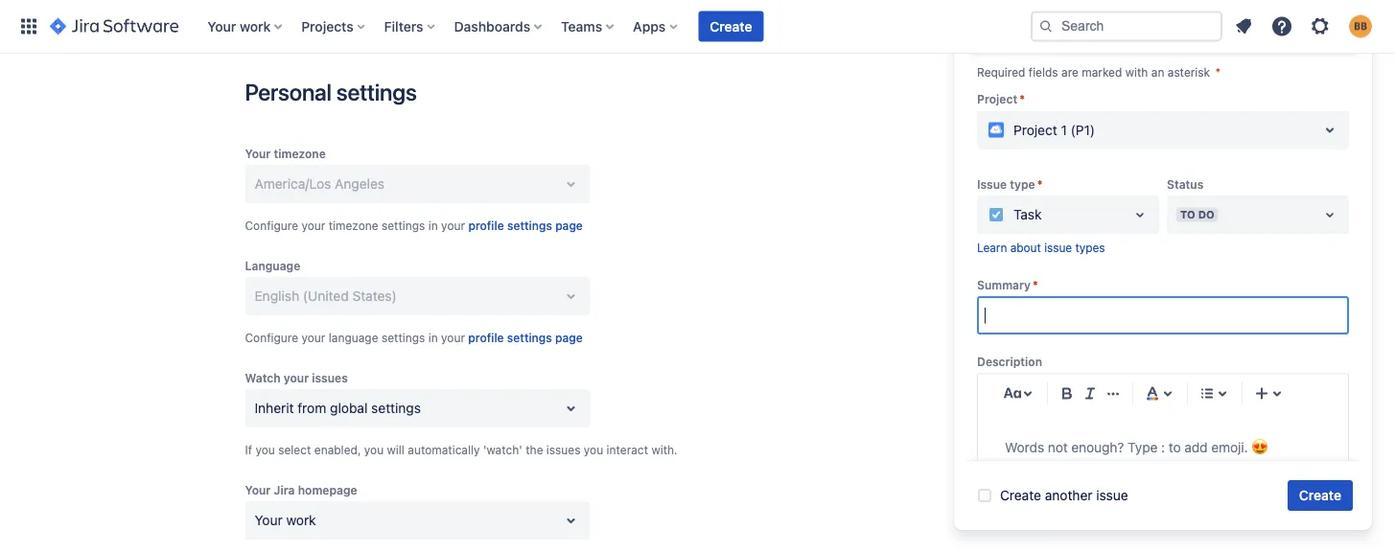 Task type: describe. For each thing, give the bounding box(es) containing it.
discard & close image
[[1322, 8, 1345, 31]]

new task
[[1004, 10, 1071, 28]]

1 vertical spatial your work
[[255, 513, 316, 528]]

with.
[[651, 443, 678, 456]]

open image for task
[[1129, 203, 1152, 226]]

about
[[1010, 240, 1041, 254]]

watch your issues
[[245, 371, 348, 385]]

type
[[1010, 177, 1035, 190]]

* down required
[[1019, 92, 1025, 105]]

to
[[1180, 208, 1195, 221]]

personal settings
[[245, 79, 417, 105]]

if you select enabled, you will automatically 'watch' the issues you interact with.
[[245, 443, 678, 456]]

your for language
[[301, 331, 325, 344]]

learn about issue types link
[[977, 240, 1105, 254]]

interact
[[607, 443, 648, 456]]

issue for another
[[1096, 488, 1128, 503]]

if
[[245, 443, 252, 456]]

language
[[329, 331, 378, 344]]

open image for your work
[[559, 509, 583, 532]]

do
[[1198, 208, 1215, 221]]

projects
[[301, 18, 353, 34]]

1 horizontal spatial create button
[[1288, 480, 1353, 511]]

create for the right create button
[[1299, 488, 1341, 503]]

fields
[[1029, 65, 1058, 78]]

with
[[1125, 65, 1148, 78]]

inherit
[[255, 400, 294, 416]]

your work button
[[202, 11, 290, 42]]

will
[[387, 443, 405, 456]]

configure for configure your timezone settings in your
[[245, 219, 298, 232]]

language
[[245, 259, 300, 272]]

open image for to do
[[1318, 203, 1341, 226]]

notifications image
[[1232, 15, 1255, 38]]

task
[[1040, 10, 1071, 28]]

1
[[1061, 121, 1067, 137]]

configure your language settings in your profile settings page
[[245, 331, 583, 344]]

status
[[1167, 177, 1204, 190]]

1 horizontal spatial timezone
[[329, 219, 378, 232]]

2 you from the left
[[364, 443, 384, 456]]

italic ⌘i image
[[1079, 382, 1102, 405]]

your profile and settings image
[[1349, 15, 1372, 38]]

page for configure your timezone settings in your profile settings page
[[555, 219, 583, 232]]

project 1 (p1)
[[1014, 121, 1095, 137]]

appswitcher icon image
[[17, 15, 40, 38]]

configure for configure your language settings in your
[[245, 331, 298, 344]]

apps
[[633, 18, 666, 34]]

another
[[1045, 488, 1093, 503]]

1 horizontal spatial issues
[[546, 443, 581, 456]]

your inside dropdown button
[[207, 18, 236, 34]]

jira
[[274, 483, 295, 497]]

teams
[[561, 18, 602, 34]]

bold ⌘b image
[[1056, 382, 1079, 405]]

filters button
[[378, 11, 443, 42]]

enabled,
[[314, 443, 361, 456]]

marked
[[1082, 65, 1122, 78]]

required
[[977, 65, 1025, 78]]

watch
[[245, 371, 281, 385]]

lists image
[[1196, 382, 1219, 405]]

go full screen image
[[1292, 8, 1315, 31]]

project for project *
[[977, 92, 1017, 105]]

* right summary
[[1033, 278, 1038, 291]]

select
[[278, 443, 311, 456]]

to do
[[1180, 208, 1215, 221]]

open image for project 1 (p1)
[[1318, 118, 1341, 141]]

teams button
[[555, 11, 622, 42]]

search image
[[1038, 19, 1054, 34]]

personal
[[245, 79, 332, 105]]

apps button
[[627, 11, 685, 42]]

global
[[330, 400, 368, 416]]

new
[[1004, 10, 1036, 28]]



Task type: locate. For each thing, give the bounding box(es) containing it.
0 vertical spatial in
[[428, 219, 438, 232]]

0 vertical spatial profile settings page link
[[468, 216, 583, 235]]

0 horizontal spatial issues
[[312, 371, 348, 385]]

profile settings page link for configure your language settings in your profile settings page
[[468, 328, 583, 347]]

2 configure from the top
[[245, 331, 298, 344]]

open image
[[559, 173, 583, 196], [1318, 203, 1341, 226], [559, 285, 583, 308], [559, 397, 583, 420], [559, 509, 583, 532]]

configure up the language
[[245, 219, 298, 232]]

1 vertical spatial work
[[286, 513, 316, 528]]

asterisk
[[1168, 65, 1210, 78]]

project *
[[977, 92, 1025, 105]]

issues up inherit from global settings
[[312, 371, 348, 385]]

you left the interact
[[584, 443, 603, 456]]

in
[[428, 219, 438, 232], [428, 331, 438, 344]]

summary *
[[977, 278, 1038, 291]]

1 page from the top
[[555, 219, 583, 232]]

your jira homepage
[[245, 483, 357, 497]]

task
[[1014, 206, 1042, 222]]

1 profile from the top
[[468, 219, 504, 232]]

1 vertical spatial configure
[[245, 331, 298, 344]]

more formatting image
[[1102, 382, 1125, 405]]

your for issues
[[284, 371, 309, 385]]

settings image
[[1309, 15, 1332, 38]]

project left 1
[[1014, 121, 1057, 137]]

configure your timezone settings in your profile settings page
[[245, 219, 583, 232]]

0 vertical spatial issues
[[312, 371, 348, 385]]

learn
[[977, 240, 1007, 254]]

page
[[555, 219, 583, 232], [555, 331, 583, 344]]

project for project 1 (p1)
[[1014, 121, 1057, 137]]

0 vertical spatial your work
[[207, 18, 271, 34]]

0 horizontal spatial work
[[240, 18, 271, 34]]

issue
[[977, 177, 1007, 190]]

0 horizontal spatial open image
[[1129, 203, 1152, 226]]

work
[[240, 18, 271, 34], [286, 513, 316, 528]]

2 in from the top
[[428, 331, 438, 344]]

timezone
[[274, 147, 326, 160], [329, 219, 378, 232]]

0 vertical spatial profile
[[468, 219, 504, 232]]

issue for about
[[1044, 240, 1072, 254]]

your
[[301, 219, 325, 232], [441, 219, 465, 232], [301, 331, 325, 344], [441, 331, 465, 344], [284, 371, 309, 385]]

2 profile settings page link from the top
[[468, 328, 583, 347]]

0 horizontal spatial issue
[[1044, 240, 1072, 254]]

create
[[710, 18, 752, 34], [1000, 488, 1041, 503], [1299, 488, 1341, 503]]

issue
[[1044, 240, 1072, 254], [1096, 488, 1128, 503]]

help image
[[1270, 15, 1293, 38]]

work inside dropdown button
[[240, 18, 271, 34]]

project
[[977, 92, 1017, 105], [1014, 121, 1057, 137]]

None text field
[[979, 298, 1347, 332], [255, 399, 258, 418], [255, 511, 258, 530], [979, 298, 1347, 332], [255, 399, 258, 418], [255, 511, 258, 530]]

text styles image
[[1001, 382, 1024, 405]]

open image
[[1318, 118, 1341, 141], [1129, 203, 1152, 226]]

you
[[255, 443, 275, 456], [364, 443, 384, 456], [584, 443, 603, 456]]

* right type
[[1037, 177, 1043, 190]]

1 vertical spatial open image
[[1129, 203, 1152, 226]]

(p1)
[[1071, 121, 1095, 137]]

jira software image
[[50, 15, 179, 38], [50, 15, 179, 38]]

dashboards button
[[448, 11, 550, 42]]

your
[[207, 18, 236, 34], [245, 147, 271, 160], [245, 483, 271, 497], [255, 513, 283, 528]]

0 vertical spatial open image
[[1318, 118, 1341, 141]]

* right asterisk
[[1215, 65, 1221, 78]]

profile settings page link for configure your timezone settings in your profile settings page
[[468, 216, 583, 235]]

1 vertical spatial timezone
[[329, 219, 378, 232]]

0 vertical spatial work
[[240, 18, 271, 34]]

1 horizontal spatial work
[[286, 513, 316, 528]]

in for configure your timezone settings in your
[[428, 219, 438, 232]]

your work
[[207, 18, 271, 34], [255, 513, 316, 528]]

filters
[[384, 18, 423, 34]]

your for timezone
[[301, 219, 325, 232]]

3 you from the left
[[584, 443, 603, 456]]

learn about issue types
[[977, 240, 1105, 254]]

summary
[[977, 278, 1031, 291]]

primary element
[[12, 0, 1031, 53]]

required fields are marked with an asterisk *
[[977, 65, 1221, 78]]

1 vertical spatial page
[[555, 331, 583, 344]]

your timezone
[[245, 147, 326, 160]]

1 horizontal spatial create
[[1000, 488, 1041, 503]]

0 horizontal spatial timezone
[[274, 147, 326, 160]]

projects button
[[296, 11, 373, 42]]

2 profile from the top
[[468, 331, 504, 344]]

1 horizontal spatial open image
[[1318, 118, 1341, 141]]

issue type *
[[977, 177, 1043, 190]]

from
[[297, 400, 326, 416]]

1 vertical spatial profile
[[468, 331, 504, 344]]

1 you from the left
[[255, 443, 275, 456]]

work left the projects on the left of the page
[[240, 18, 271, 34]]

1 configure from the top
[[245, 219, 298, 232]]

are
[[1061, 65, 1079, 78]]

open image for inherit from global settings
[[559, 397, 583, 420]]

profile
[[468, 219, 504, 232], [468, 331, 504, 344]]

an
[[1151, 65, 1164, 78]]

Search field
[[1031, 11, 1223, 42]]

0 vertical spatial page
[[555, 219, 583, 232]]

settings
[[336, 79, 417, 105], [382, 219, 425, 232], [507, 219, 552, 232], [382, 331, 425, 344], [507, 331, 552, 344], [371, 400, 421, 416]]

banner containing your work
[[0, 0, 1395, 54]]

issue right another
[[1096, 488, 1128, 503]]

profile for configure your timezone settings in your
[[468, 219, 504, 232]]

1 vertical spatial issues
[[546, 443, 581, 456]]

0 horizontal spatial create
[[710, 18, 752, 34]]

0 vertical spatial create button
[[698, 11, 764, 42]]

your work down the jira
[[255, 513, 316, 528]]

'watch'
[[483, 443, 522, 456]]

your work up personal
[[207, 18, 271, 34]]

project down required
[[977, 92, 1017, 105]]

configure
[[245, 219, 298, 232], [245, 331, 298, 344]]

2 page from the top
[[555, 331, 583, 344]]

issues
[[312, 371, 348, 385], [546, 443, 581, 456]]

1 vertical spatial profile settings page link
[[468, 328, 583, 347]]

inherit from global settings
[[255, 400, 421, 416]]

types
[[1075, 240, 1105, 254]]

issue left the types
[[1044, 240, 1072, 254]]

in for configure your language settings in your
[[428, 331, 438, 344]]

profile for configure your language settings in your
[[468, 331, 504, 344]]

create another issue
[[1000, 488, 1128, 503]]

create for create button inside the primary element
[[710, 18, 752, 34]]

profile settings page link
[[468, 216, 583, 235], [468, 328, 583, 347]]

dashboards
[[454, 18, 530, 34]]

0 vertical spatial issue
[[1044, 240, 1072, 254]]

0 vertical spatial configure
[[245, 219, 298, 232]]

description
[[977, 355, 1042, 368]]

minimize image
[[1261, 8, 1284, 31]]

the
[[526, 443, 543, 456]]

*
[[1215, 65, 1221, 78], [1019, 92, 1025, 105], [1037, 177, 1043, 190], [1033, 278, 1038, 291]]

1 horizontal spatial issue
[[1096, 488, 1128, 503]]

configure up watch
[[245, 331, 298, 344]]

create button inside primary element
[[698, 11, 764, 42]]

0 horizontal spatial you
[[255, 443, 275, 456]]

issues right the
[[546, 443, 581, 456]]

homepage
[[298, 483, 357, 497]]

0 vertical spatial timezone
[[274, 147, 326, 160]]

you right if
[[255, 443, 275, 456]]

create inside primary element
[[710, 18, 752, 34]]

0 horizontal spatial create button
[[698, 11, 764, 42]]

1 horizontal spatial you
[[364, 443, 384, 456]]

you left will
[[364, 443, 384, 456]]

1 vertical spatial create button
[[1288, 480, 1353, 511]]

2 horizontal spatial create
[[1299, 488, 1341, 503]]

0 vertical spatial project
[[977, 92, 1017, 105]]

1 vertical spatial in
[[428, 331, 438, 344]]

1 in from the top
[[428, 219, 438, 232]]

your work inside dropdown button
[[207, 18, 271, 34]]

2 horizontal spatial you
[[584, 443, 603, 456]]

page for configure your language settings in your profile settings page
[[555, 331, 583, 344]]

1 vertical spatial project
[[1014, 121, 1057, 137]]

work down your jira homepage
[[286, 513, 316, 528]]

1 vertical spatial issue
[[1096, 488, 1128, 503]]

banner
[[0, 0, 1395, 54]]

Description - Main content area, start typing to enter text. text field
[[1005, 435, 1321, 458]]

1 profile settings page link from the top
[[468, 216, 583, 235]]

automatically
[[408, 443, 480, 456]]

create button
[[698, 11, 764, 42], [1288, 480, 1353, 511]]



Task type: vqa. For each thing, say whether or not it's contained in the screenshot.
2nd the 2023 from right
no



